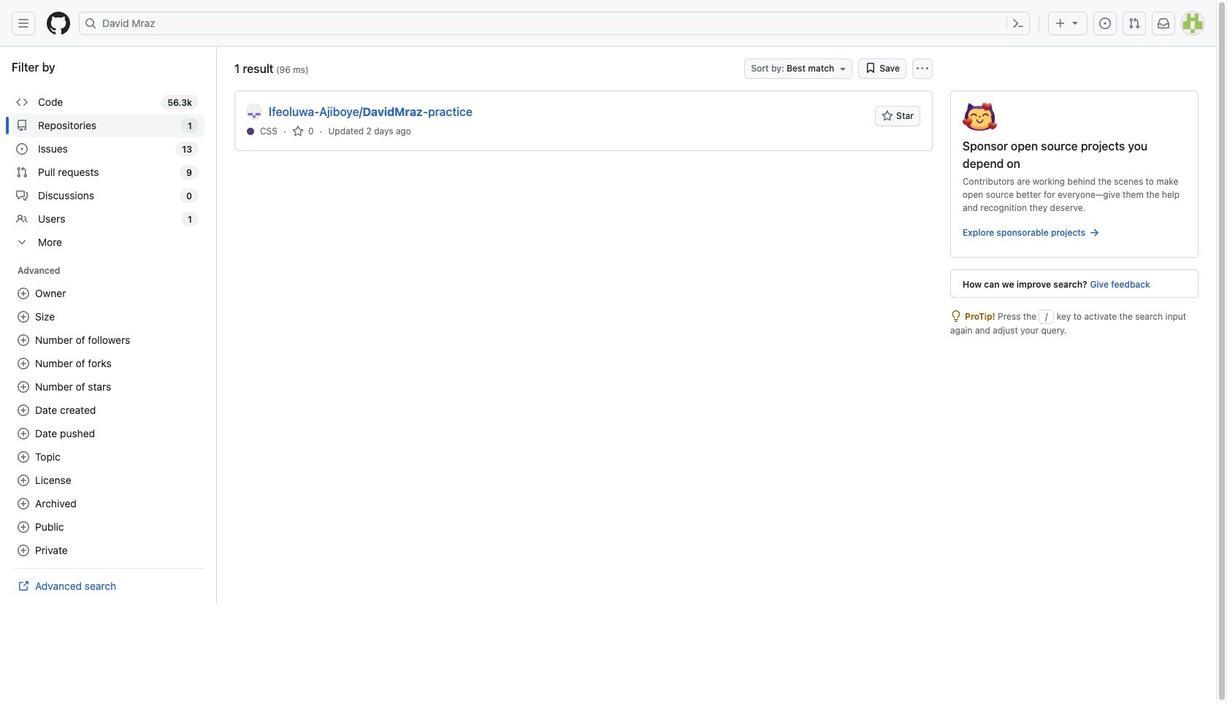 Task type: locate. For each thing, give the bounding box(es) containing it.
homepage image
[[47, 12, 70, 35]]

7 plus circle image from the top
[[18, 498, 29, 510]]

sc 9kayk9 0 image
[[865, 62, 877, 74], [16, 96, 28, 108], [16, 120, 28, 131], [16, 167, 28, 178], [1088, 227, 1100, 239], [16, 237, 28, 248], [950, 310, 962, 322]]

issue opened image
[[1099, 18, 1111, 29]]

plus circle image
[[18, 288, 29, 299], [18, 311, 29, 323], [18, 335, 29, 346], [18, 358, 29, 370], [18, 405, 29, 416], [18, 475, 29, 486], [18, 498, 29, 510], [18, 545, 29, 557]]

8 plus circle image from the top
[[18, 545, 29, 557]]

draggable pane splitter slider
[[215, 47, 218, 604]]

1 plus circle image from the top
[[18, 288, 29, 299]]

3 plus circle image from the top
[[18, 451, 29, 463]]

css language element
[[260, 125, 277, 138]]

plus circle image
[[18, 381, 29, 393], [18, 428, 29, 440], [18, 451, 29, 463], [18, 521, 29, 533]]

sc 9kayk9 0 image
[[292, 125, 304, 137], [16, 143, 28, 155], [16, 190, 28, 202], [16, 213, 28, 225]]

4 plus circle image from the top
[[18, 358, 29, 370]]

6 plus circle image from the top
[[18, 475, 29, 486]]

package icon image
[[963, 103, 997, 131]]



Task type: describe. For each thing, give the bounding box(es) containing it.
notifications image
[[1158, 18, 1169, 29]]

open column options image
[[917, 63, 928, 74]]

4 plus circle image from the top
[[18, 521, 29, 533]]

link external image
[[18, 581, 29, 592]]

3 plus circle image from the top
[[18, 335, 29, 346]]

2 plus circle image from the top
[[18, 428, 29, 440]]

2 plus circle image from the top
[[18, 311, 29, 323]]

5 plus circle image from the top
[[18, 405, 29, 416]]

command palette image
[[1012, 18, 1024, 29]]

plus image
[[1055, 18, 1066, 29]]

triangle down image
[[1069, 17, 1081, 28]]

1 plus circle image from the top
[[18, 381, 29, 393]]

git pull request image
[[1128, 18, 1140, 29]]



Task type: vqa. For each thing, say whether or not it's contained in the screenshot.
shield image
no



